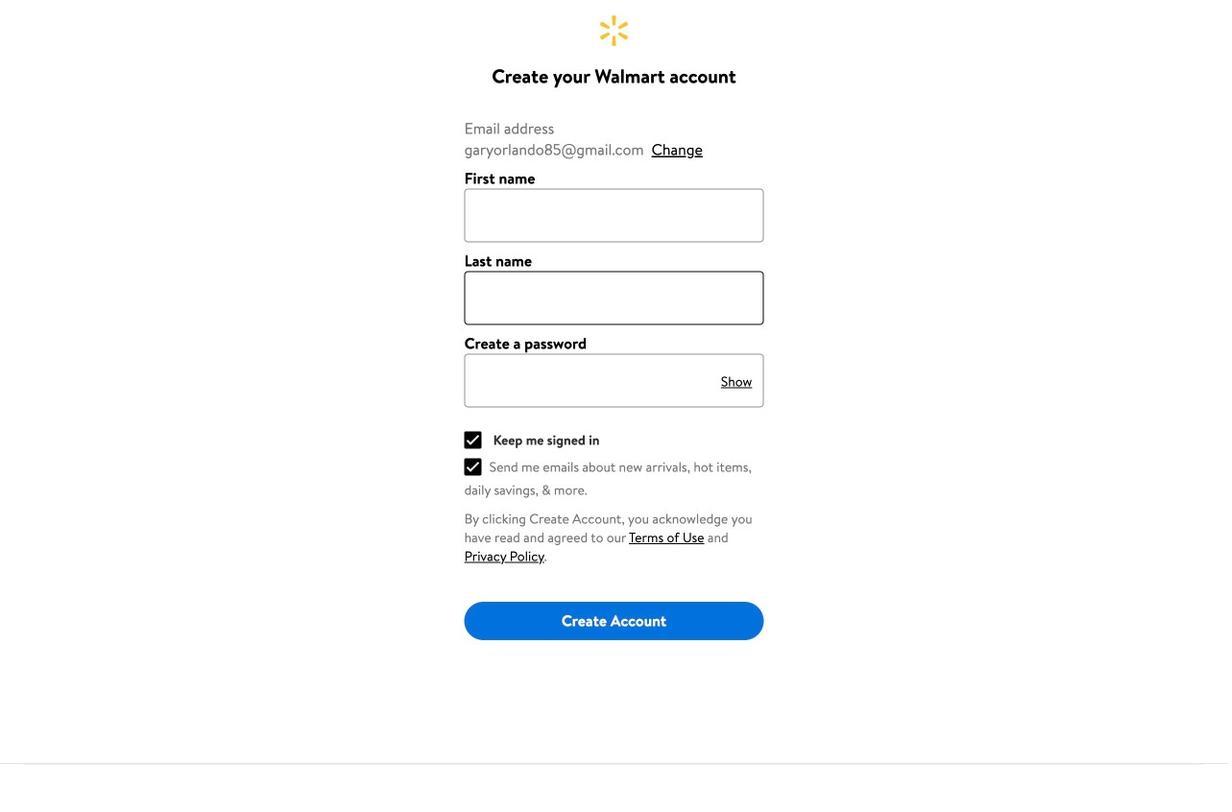 Task type: describe. For each thing, give the bounding box(es) containing it.
last name element
[[464, 250, 532, 271]]

Create a password password field
[[464, 354, 717, 408]]

walmart. save money. live better. home page image
[[600, 15, 628, 46]]

Last name text field
[[464, 271, 764, 325]]

First name text field
[[464, 189, 764, 242]]



Task type: vqa. For each thing, say whether or not it's contained in the screenshot.
First name text field
yes



Task type: locate. For each thing, give the bounding box(es) containing it.
None checkbox
[[464, 424, 482, 441], [464, 458, 482, 476], [464, 424, 482, 441], [464, 458, 482, 476]]

first name element
[[464, 167, 535, 189]]



